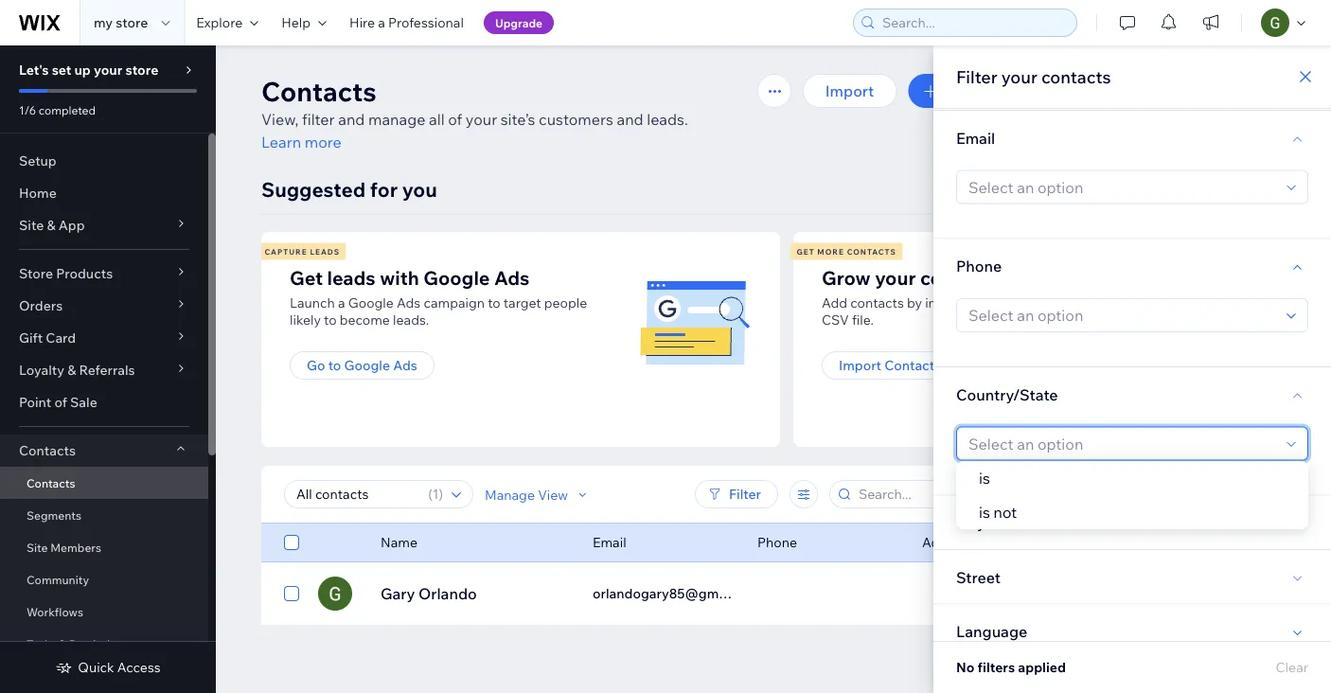 Task type: describe. For each thing, give the bounding box(es) containing it.
)
[[439, 486, 443, 502]]

or
[[1084, 294, 1097, 311]]

ads inside 'button'
[[393, 357, 417, 374]]

1 vertical spatial email
[[593, 534, 626, 551]]

go
[[307, 357, 325, 374]]

workflows link
[[0, 596, 208, 628]]

store inside sidebar element
[[125, 62, 158, 78]]

1 vertical spatial search... field
[[853, 481, 1050, 508]]

site for site members
[[27, 540, 48, 554]]

community link
[[0, 563, 208, 596]]

all
[[429, 110, 445, 129]]

you
[[402, 177, 437, 202]]

store products
[[19, 265, 113, 282]]

contacts inside grow your contact list add contacts by importing them via gmail or a csv file.
[[851, 294, 904, 311]]

manage view
[[485, 486, 568, 503]]

( 1 )
[[428, 486, 443, 502]]

your inside sidebar element
[[94, 62, 122, 78]]

contacts
[[847, 247, 896, 256]]

workflows
[[27, 605, 83, 619]]

reminders
[[69, 637, 127, 651]]

go to google ads button
[[290, 351, 434, 380]]

via
[[1025, 294, 1042, 311]]

loyalty & referrals
[[19, 362, 135, 378]]

loyalty
[[19, 362, 64, 378]]

1 horizontal spatial a
[[378, 14, 385, 31]]

store products button
[[0, 258, 208, 290]]

language
[[956, 622, 1028, 641]]

suggested
[[261, 177, 366, 202]]

applied
[[1018, 659, 1066, 676]]

2 and from the left
[[617, 110, 643, 129]]

likely
[[290, 312, 321, 328]]

products
[[56, 265, 113, 282]]

let's set up your store
[[19, 62, 158, 78]]

get more contacts
[[797, 247, 896, 256]]

filter for filter your contacts
[[956, 66, 998, 87]]

Unsaved view field
[[291, 481, 422, 508]]

gary orlando image
[[318, 577, 352, 611]]

help button
[[270, 0, 338, 45]]

filter
[[302, 110, 335, 129]]

city
[[956, 513, 985, 532]]

setup link
[[0, 145, 208, 177]]

importing
[[925, 294, 986, 311]]

learn more button
[[261, 131, 342, 153]]

google inside 'button'
[[344, 357, 390, 374]]

people
[[544, 294, 587, 311]]

gary orlando
[[381, 584, 477, 603]]

a inside grow your contact list add contacts by importing them via gmail or a csv file.
[[1100, 294, 1107, 311]]

is not
[[979, 503, 1017, 522]]

grow
[[822, 266, 871, 289]]

contacts view, filter and manage all of your site's customers and leads. learn more
[[261, 74, 688, 151]]

sale
[[70, 394, 97, 410]]

filter for filter
[[729, 486, 761, 502]]

1 vertical spatial to
[[324, 312, 337, 328]]

gmail
[[1045, 294, 1081, 311]]

import contacts button
[[822, 351, 958, 380]]

tasks & reminders
[[27, 637, 127, 651]]

is for is not
[[979, 503, 990, 522]]

hire a professional link
[[338, 0, 475, 45]]

no filters applied
[[956, 659, 1066, 676]]

your inside the contacts view, filter and manage all of your site's customers and leads. learn more
[[466, 110, 497, 129]]

view,
[[261, 110, 299, 129]]

help
[[281, 14, 311, 31]]

site for site & app
[[19, 217, 44, 233]]

gift
[[19, 330, 43, 346]]

file.
[[852, 312, 874, 328]]

card
[[46, 330, 76, 346]]

loyalty & referrals button
[[0, 354, 208, 386]]

segments link
[[0, 499, 208, 531]]

setup
[[19, 152, 57, 169]]

view
[[538, 486, 568, 503]]

quick access
[[78, 659, 161, 676]]

site members link
[[0, 531, 208, 563]]

leads
[[327, 266, 376, 289]]

contact
[[920, 266, 989, 289]]

community
[[27, 572, 89, 587]]

filter button
[[695, 480, 778, 508]]

0 vertical spatial search... field
[[877, 9, 1071, 36]]

filter your contacts
[[956, 66, 1111, 87]]

of inside the contacts view, filter and manage all of your site's customers and leads. learn more
[[448, 110, 462, 129]]

site & app button
[[0, 209, 208, 241]]

0 vertical spatial google
[[423, 266, 490, 289]]

country/state
[[956, 385, 1058, 404]]

manage view button
[[485, 486, 591, 503]]

target
[[504, 294, 541, 311]]

0 vertical spatial phone
[[956, 256, 1002, 275]]

address
[[922, 534, 973, 551]]

contacts inside button
[[885, 357, 941, 374]]

with
[[380, 266, 419, 289]]

store
[[19, 265, 53, 282]]

access
[[117, 659, 161, 676]]

customers
[[539, 110, 613, 129]]

my store
[[94, 14, 148, 31]]



Task type: locate. For each thing, give the bounding box(es) containing it.
by
[[907, 294, 922, 311]]

home
[[19, 185, 57, 201]]

0 vertical spatial filter
[[956, 66, 998, 87]]

segments
[[27, 508, 81, 522]]

contacts button
[[0, 435, 208, 467]]

and right customers
[[617, 110, 643, 129]]

a inside get leads with google ads launch a google ads campaign to target people likely to become leads.
[[338, 294, 345, 311]]

let's
[[19, 62, 49, 78]]

0 vertical spatial select an option field
[[963, 171, 1281, 203]]

& inside dropdown button
[[47, 217, 55, 233]]

0 horizontal spatial &
[[47, 217, 55, 233]]

name
[[381, 534, 418, 551]]

ads down get leads with google ads launch a google ads campaign to target people likely to become leads.
[[393, 357, 417, 374]]

1 vertical spatial select an option field
[[963, 299, 1281, 331]]

& right loyalty
[[67, 362, 76, 378]]

1 vertical spatial import
[[839, 357, 882, 374]]

up
[[74, 62, 91, 78]]

1 horizontal spatial and
[[617, 110, 643, 129]]

list
[[258, 232, 1320, 447]]

1 vertical spatial filter
[[729, 486, 761, 502]]

phone down filter 'button'
[[757, 534, 797, 551]]

point of sale
[[19, 394, 97, 410]]

is up the is not
[[979, 469, 990, 488]]

manage
[[368, 110, 426, 129]]

more
[[305, 133, 342, 151]]

is for is
[[979, 469, 990, 488]]

email
[[956, 128, 995, 147], [593, 534, 626, 551]]

orders button
[[0, 290, 208, 322]]

of
[[448, 110, 462, 129], [54, 394, 67, 410]]

ads down with
[[397, 294, 421, 311]]

contacts up filter on the top
[[261, 74, 377, 107]]

tasks & reminders link
[[0, 628, 208, 660]]

store right the my
[[116, 14, 148, 31]]

2 vertical spatial select an option field
[[963, 428, 1281, 460]]

1 vertical spatial phone
[[757, 534, 797, 551]]

contacts down point of sale
[[19, 442, 76, 459]]

search... field up city
[[853, 481, 1050, 508]]

manage
[[485, 486, 535, 503]]

1 vertical spatial leads.
[[393, 312, 429, 328]]

your
[[94, 62, 122, 78], [1002, 66, 1038, 87], [466, 110, 497, 129], [875, 266, 916, 289]]

contacts up 'segments'
[[27, 476, 75, 490]]

0 vertical spatial is
[[979, 469, 990, 488]]

google down become
[[344, 357, 390, 374]]

0 vertical spatial contacts
[[1041, 66, 1111, 87]]

orders
[[19, 297, 63, 314]]

1 vertical spatial contacts
[[851, 294, 904, 311]]

leads. inside get leads with google ads launch a google ads campaign to target people likely to become leads.
[[393, 312, 429, 328]]

0 horizontal spatial email
[[593, 534, 626, 551]]

& left the app
[[47, 217, 55, 233]]

contacts
[[1041, 66, 1111, 87], [851, 294, 904, 311]]

site & app
[[19, 217, 85, 233]]

grow your contact list add contacts by importing them via gmail or a csv file.
[[822, 266, 1107, 328]]

site members
[[27, 540, 101, 554]]

google
[[423, 266, 490, 289], [348, 294, 394, 311], [344, 357, 390, 374]]

0 vertical spatial to
[[488, 294, 501, 311]]

list
[[994, 266, 1021, 289]]

sidebar element
[[0, 45, 216, 693]]

a
[[378, 14, 385, 31], [338, 294, 345, 311], [1100, 294, 1107, 311]]

1 select an option field from the top
[[963, 171, 1281, 203]]

1 horizontal spatial filter
[[956, 66, 998, 87]]

import for import contacts
[[839, 357, 882, 374]]

leads. inside the contacts view, filter and manage all of your site's customers and leads. learn more
[[647, 110, 688, 129]]

1 vertical spatial of
[[54, 394, 67, 410]]

1 and from the left
[[338, 110, 365, 129]]

hire
[[349, 14, 375, 31]]

your inside grow your contact list add contacts by importing them via gmail or a csv file.
[[875, 266, 916, 289]]

learn
[[261, 133, 301, 151]]

0 vertical spatial leads.
[[647, 110, 688, 129]]

0 horizontal spatial a
[[338, 294, 345, 311]]

app
[[58, 217, 85, 233]]

upgrade
[[495, 16, 543, 30]]

upgrade button
[[484, 11, 554, 34]]

get
[[797, 247, 815, 256]]

them
[[989, 294, 1022, 311]]

more
[[817, 247, 844, 256]]

2 horizontal spatial &
[[67, 362, 76, 378]]

store
[[116, 14, 148, 31], [125, 62, 158, 78]]

0 vertical spatial site
[[19, 217, 44, 233]]

google up become
[[348, 294, 394, 311]]

capture
[[265, 247, 307, 256]]

0 vertical spatial of
[[448, 110, 462, 129]]

3 select an option field from the top
[[963, 428, 1281, 460]]

1 is from the top
[[979, 469, 990, 488]]

0 horizontal spatial of
[[54, 394, 67, 410]]

select an option field for country/state
[[963, 428, 1281, 460]]

import contacts
[[839, 357, 941, 374]]

contacts
[[261, 74, 377, 107], [885, 357, 941, 374], [19, 442, 76, 459], [27, 476, 75, 490]]

ads up target
[[494, 266, 530, 289]]

& inside "popup button"
[[67, 362, 76, 378]]

1 horizontal spatial email
[[956, 128, 995, 147]]

site down the home
[[19, 217, 44, 233]]

my
[[94, 14, 113, 31]]

1 horizontal spatial of
[[448, 110, 462, 129]]

phone up importing
[[956, 256, 1002, 275]]

contacts inside dropdown button
[[19, 442, 76, 459]]

site's
[[501, 110, 535, 129]]

capture leads
[[265, 247, 340, 256]]

None checkbox
[[284, 531, 299, 554], [284, 582, 299, 605], [284, 531, 299, 554], [284, 582, 299, 605]]

1 horizontal spatial leads.
[[647, 110, 688, 129]]

2 vertical spatial to
[[328, 357, 341, 374]]

1 horizontal spatial &
[[59, 637, 66, 651]]

filter inside 'button'
[[729, 486, 761, 502]]

tasks
[[27, 637, 56, 651]]

1 vertical spatial ads
[[397, 294, 421, 311]]

and right filter on the top
[[338, 110, 365, 129]]

import for import
[[825, 81, 874, 100]]

phone
[[956, 256, 1002, 275], [757, 534, 797, 551]]

0 vertical spatial store
[[116, 14, 148, 31]]

(
[[428, 486, 432, 502]]

launch
[[290, 294, 335, 311]]

gift card button
[[0, 322, 208, 354]]

google up campaign
[[423, 266, 490, 289]]

0 vertical spatial ads
[[494, 266, 530, 289]]

a right or at top
[[1100, 294, 1107, 311]]

is left not
[[979, 503, 990, 522]]

no
[[956, 659, 975, 676]]

completed
[[39, 103, 96, 117]]

quick
[[78, 659, 114, 676]]

store down my store
[[125, 62, 158, 78]]

2 horizontal spatial a
[[1100, 294, 1107, 311]]

import button
[[803, 74, 897, 108]]

set
[[52, 62, 71, 78]]

select an option field for email
[[963, 171, 1281, 203]]

referrals
[[79, 362, 135, 378]]

contacts link
[[0, 467, 208, 499]]

0 vertical spatial import
[[825, 81, 874, 100]]

leads. down with
[[393, 312, 429, 328]]

orlando
[[419, 584, 477, 603]]

search... field up filter your contacts
[[877, 9, 1071, 36]]

& for tasks
[[59, 637, 66, 651]]

list box
[[956, 461, 1309, 529]]

campaign
[[424, 294, 485, 311]]

1 vertical spatial site
[[27, 540, 48, 554]]

1 horizontal spatial contacts
[[1041, 66, 1111, 87]]

& for site
[[47, 217, 55, 233]]

contacts inside the contacts view, filter and manage all of your site's customers and leads. learn more
[[261, 74, 377, 107]]

site inside "site & app" dropdown button
[[19, 217, 44, 233]]

is
[[979, 469, 990, 488], [979, 503, 990, 522]]

1
[[432, 486, 439, 502]]

to down launch at top left
[[324, 312, 337, 328]]

0 horizontal spatial and
[[338, 110, 365, 129]]

0 horizontal spatial phone
[[757, 534, 797, 551]]

2 vertical spatial google
[[344, 357, 390, 374]]

a down leads
[[338, 294, 345, 311]]

0 horizontal spatial filter
[[729, 486, 761, 502]]

Select an option field
[[963, 171, 1281, 203], [963, 299, 1281, 331], [963, 428, 1281, 460]]

to left target
[[488, 294, 501, 311]]

site inside the "site members" link
[[27, 540, 48, 554]]

of left sale
[[54, 394, 67, 410]]

&
[[47, 217, 55, 233], [67, 362, 76, 378], [59, 637, 66, 651]]

Search... field
[[877, 9, 1071, 36], [853, 481, 1050, 508]]

1 vertical spatial google
[[348, 294, 394, 311]]

& right tasks
[[59, 637, 66, 651]]

of right all
[[448, 110, 462, 129]]

professional
[[388, 14, 464, 31]]

site down 'segments'
[[27, 540, 48, 554]]

0 vertical spatial &
[[47, 217, 55, 233]]

quick access button
[[55, 659, 161, 676]]

email down filter your contacts
[[956, 128, 995, 147]]

1 vertical spatial is
[[979, 503, 990, 522]]

go to google ads
[[307, 357, 417, 374]]

2 vertical spatial &
[[59, 637, 66, 651]]

list containing get leads with google ads
[[258, 232, 1320, 447]]

email up orlandogary85@gmail.com
[[593, 534, 626, 551]]

get leads with google ads launch a google ads campaign to target people likely to become leads.
[[290, 266, 587, 328]]

not
[[994, 503, 1017, 522]]

suggested for you
[[261, 177, 437, 202]]

gift card
[[19, 330, 76, 346]]

site
[[19, 217, 44, 233], [27, 540, 48, 554]]

list box containing is
[[956, 461, 1309, 529]]

hire a professional
[[349, 14, 464, 31]]

& for loyalty
[[67, 362, 76, 378]]

select an option field for phone
[[963, 299, 1281, 331]]

of inside sidebar element
[[54, 394, 67, 410]]

csv
[[822, 312, 849, 328]]

1 vertical spatial &
[[67, 362, 76, 378]]

street
[[956, 567, 1001, 586]]

for
[[370, 177, 398, 202]]

0 horizontal spatial contacts
[[851, 294, 904, 311]]

1 vertical spatial store
[[125, 62, 158, 78]]

2 select an option field from the top
[[963, 299, 1281, 331]]

0 horizontal spatial leads.
[[393, 312, 429, 328]]

2 is from the top
[[979, 503, 990, 522]]

a right the hire
[[378, 14, 385, 31]]

1 horizontal spatial phone
[[956, 256, 1002, 275]]

leads. right customers
[[647, 110, 688, 129]]

to right go
[[328, 357, 341, 374]]

2 vertical spatial ads
[[393, 357, 417, 374]]

1/6 completed
[[19, 103, 96, 117]]

contacts down by in the top of the page
[[885, 357, 941, 374]]

to inside go to google ads 'button'
[[328, 357, 341, 374]]

0 vertical spatial email
[[956, 128, 995, 147]]



Task type: vqa. For each thing, say whether or not it's contained in the screenshot.
Search... field
yes



